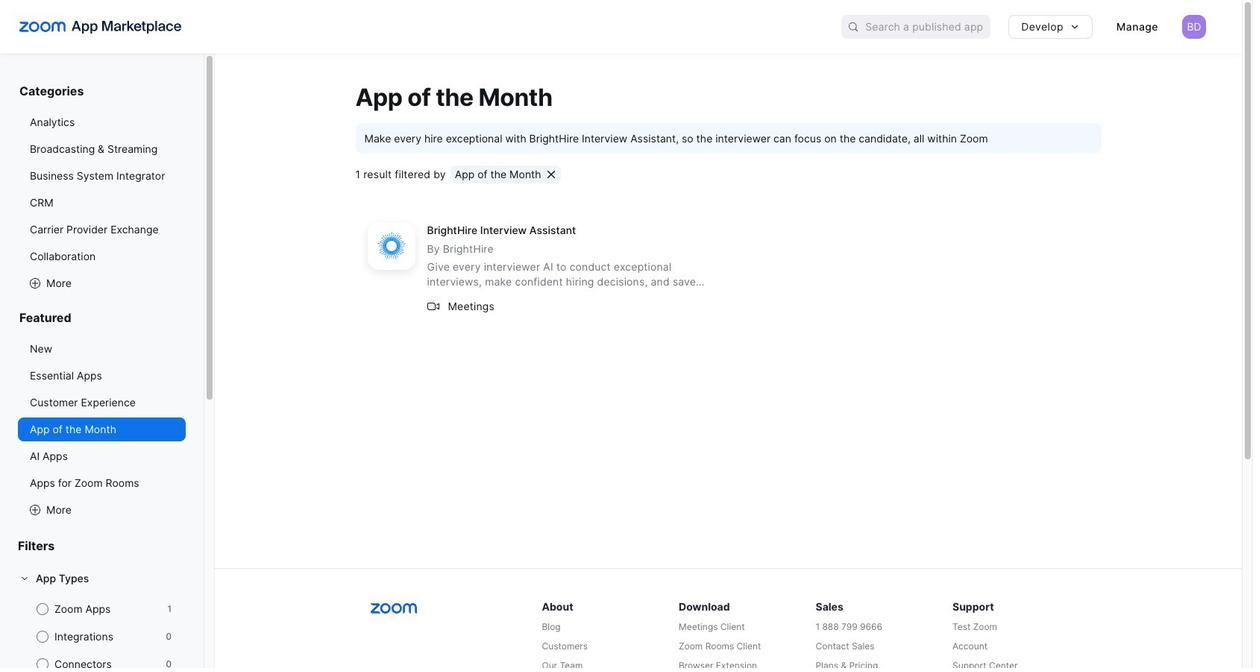 Task type: describe. For each thing, give the bounding box(es) containing it.
Search text field
[[866, 16, 991, 38]]

current user is barb dwyer element
[[1183, 15, 1207, 39]]

search a published app element
[[842, 15, 991, 39]]



Task type: locate. For each thing, give the bounding box(es) containing it.
banner
[[0, 0, 1242, 54]]



